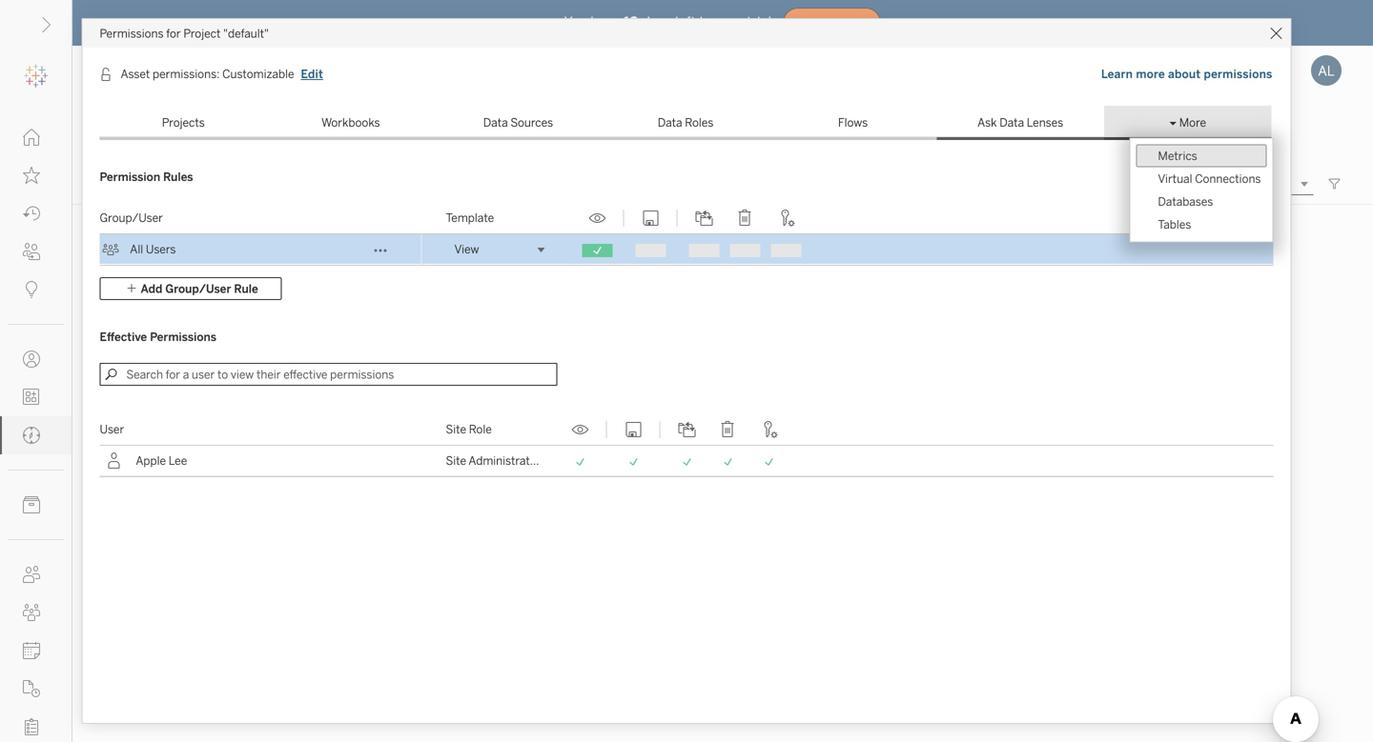 Task type: locate. For each thing, give the bounding box(es) containing it.
Search for a user to view their effective permissions text field
[[100, 363, 557, 386]]

grid
[[100, 203, 1274, 266], [100, 415, 1274, 477]]

permission
[[100, 170, 160, 184]]

trial.
[[747, 14, 775, 30]]

move image up all users row
[[693, 210, 716, 227]]

learn more about permissions
[[1101, 67, 1273, 81]]

site
[[446, 423, 466, 437], [446, 454, 466, 468]]

user permission rule image
[[105, 453, 122, 470]]

sort
[[1099, 177, 1122, 191]]

1 site from the top
[[446, 423, 466, 437]]

▾
[[1169, 116, 1177, 130]]

default up "apple"
[[129, 440, 166, 454]]

project up lee
[[168, 440, 205, 454]]

all users row group
[[100, 235, 1274, 266]]

1 grid from the top
[[100, 203, 1274, 266]]

by
[[107, 457, 119, 471]]

1 vertical spatial move image
[[676, 421, 699, 439]]

site down site role
[[446, 454, 466, 468]]

buy now button
[[783, 8, 881, 38]]

roles
[[685, 116, 714, 130]]

databases
[[1158, 195, 1213, 209]]

delete image for site role
[[717, 421, 740, 439]]

1 vertical spatial site
[[446, 454, 466, 468]]

default image
[[95, 222, 381, 400]]

grid containing group/user
[[100, 203, 1274, 266]]

uploaded
[[594, 440, 643, 454]]

1 horizontal spatial automatically
[[520, 440, 591, 454]]

1 vertical spatial permissions
[[150, 330, 217, 344]]

1 vertical spatial set permissions image
[[758, 421, 781, 439]]

move image
[[693, 210, 716, 227], [676, 421, 699, 439]]

the
[[107, 440, 127, 454]]

all
[[130, 243, 143, 257]]

permissions right effective
[[150, 330, 217, 344]]

sources
[[510, 116, 553, 130]]

1 horizontal spatial data
[[658, 116, 682, 130]]

customizable
[[222, 67, 294, 81]]

2 site from the top
[[446, 454, 466, 468]]

edit link
[[300, 65, 324, 84]]

2 grid from the top
[[100, 415, 1274, 477]]

site administrator creator
[[446, 454, 583, 468]]

samples image
[[399, 222, 685, 400]]

0 vertical spatial site
[[446, 423, 466, 437]]

permissions for project "default" dialog
[[82, 19, 1291, 743]]

flows
[[838, 116, 868, 130]]

0 vertical spatial default
[[107, 414, 151, 430]]

delete image for template
[[734, 210, 757, 227]]

template
[[446, 211, 494, 225]]

permissions for project "default"
[[100, 26, 269, 40]]

permission rules
[[100, 170, 193, 184]]

0 vertical spatial grid
[[100, 203, 1274, 266]]

permissions
[[100, 26, 164, 40], [150, 330, 217, 344]]

overwrite image
[[622, 421, 645, 439]]

virtual
[[1158, 172, 1192, 186]]

lenses
[[1027, 116, 1063, 130]]

automatically
[[255, 440, 326, 454], [520, 440, 591, 454]]

project down site role
[[435, 440, 472, 454]]

0 horizontal spatial project
[[168, 440, 205, 454]]

automatically up creator at the bottom of page
[[520, 440, 591, 454]]

data for data roles
[[658, 116, 682, 130]]

1 horizontal spatial project
[[435, 440, 472, 454]]

sort by:
[[1099, 177, 1141, 191]]

all users
[[130, 243, 176, 257]]

more
[[1179, 116, 1206, 130]]

delete image up all users row
[[734, 210, 757, 227]]

project
[[168, 440, 205, 454], [435, 440, 472, 454]]

list box
[[1130, 139, 1273, 242]]

data right ask in the right of the page
[[1000, 116, 1024, 130]]

default up the
[[107, 414, 151, 430]]

row
[[100, 446, 1274, 477]]

about
[[1168, 67, 1201, 81]]

projects
[[162, 116, 205, 130]]

0 horizontal spatial automatically
[[255, 440, 326, 454]]

asset
[[121, 67, 150, 81]]

0 vertical spatial set permissions image
[[775, 210, 798, 227]]

0 vertical spatial move image
[[693, 210, 716, 227]]

data roles
[[658, 116, 714, 130]]

data
[[483, 116, 508, 130], [658, 116, 682, 130], [1000, 116, 1024, 130]]

automatically right "was"
[[255, 440, 326, 454]]

project
[[183, 26, 221, 40]]

1 vertical spatial default
[[129, 440, 166, 454]]

move image right overwrite icon
[[676, 421, 699, 439]]

1 project from the left
[[168, 440, 205, 454]]

2 automatically from the left
[[520, 440, 591, 454]]

delete image right overwrite icon
[[717, 421, 740, 439]]

users
[[146, 243, 176, 257]]

tableau.
[[122, 457, 165, 471]]

1 vertical spatial grid
[[100, 415, 1274, 477]]

13
[[624, 14, 638, 30]]

2 data from the left
[[658, 116, 682, 130]]

ask
[[978, 116, 997, 130]]

delete image
[[734, 210, 757, 227], [717, 421, 740, 439]]

in
[[700, 14, 711, 30]]

permissions up asset
[[100, 26, 164, 40]]

data sources
[[483, 116, 553, 130]]

data left sources
[[483, 116, 508, 130]]

now
[[832, 17, 857, 29]]

default
[[107, 414, 151, 430], [129, 440, 166, 454]]

by:
[[1124, 177, 1141, 191]]

created
[[328, 440, 368, 454]]

set permissions image
[[775, 210, 798, 227], [758, 421, 781, 439]]

the default project that was automatically created by tableau.
[[107, 440, 368, 471]]

1 automatically from the left
[[255, 440, 326, 454]]

0 vertical spatial delete image
[[734, 210, 757, 227]]

0 horizontal spatial data
[[483, 116, 508, 130]]

data left roles
[[658, 116, 682, 130]]

workbooks
[[321, 116, 380, 130]]

user
[[100, 423, 124, 437]]

includes
[[474, 440, 518, 454]]

overwrite image
[[639, 210, 662, 227]]

you have 13 days left in your trial.
[[564, 14, 775, 30]]

administrator
[[469, 454, 541, 468]]

0 vertical spatial permissions
[[100, 26, 164, 40]]

2 project from the left
[[435, 440, 472, 454]]

2 horizontal spatial data
[[1000, 116, 1024, 130]]

samples
[[410, 414, 464, 430]]

1 vertical spatial delete image
[[717, 421, 740, 439]]

1 data from the left
[[483, 116, 508, 130]]

new button
[[95, 173, 172, 195]]

group/user
[[100, 211, 163, 225]]

edit
[[301, 67, 323, 81]]

site left the role
[[446, 423, 466, 437]]

list box containing metrics
[[1130, 139, 1273, 242]]

lee
[[169, 454, 187, 468]]



Task type: describe. For each thing, give the bounding box(es) containing it.
asset permissions: customizable
[[121, 67, 294, 81]]

buy now
[[807, 17, 857, 29]]

permissions:
[[153, 67, 220, 81]]

group permission rule image
[[102, 241, 120, 258]]

project inside the default project that was automatically created by tableau.
[[168, 440, 205, 454]]

explore
[[95, 119, 174, 146]]

this
[[410, 440, 432, 454]]

site for site administrator creator
[[446, 454, 466, 468]]

move image for template
[[693, 210, 716, 227]]

metrics
[[1158, 149, 1197, 163]]

connections
[[1195, 172, 1261, 186]]

learn
[[1101, 67, 1133, 81]]

project inside this project includes automatically uploaded samples.
[[435, 440, 472, 454]]

site role
[[446, 423, 492, 437]]

samples.
[[410, 457, 457, 471]]

set permissions image for site role
[[758, 421, 781, 439]]

have
[[591, 14, 620, 30]]

learn more about permissions link
[[1100, 65, 1274, 84]]

view image
[[586, 210, 609, 227]]

3 data from the left
[[1000, 116, 1024, 130]]

you
[[564, 14, 587, 30]]

tables
[[1158, 218, 1191, 231]]

automatically inside this project includes automatically uploaded samples.
[[520, 440, 591, 454]]

main navigation. press the up and down arrow keys to access links. element
[[0, 118, 72, 743]]

that
[[208, 440, 229, 454]]

"default"
[[223, 26, 269, 40]]

more
[[1136, 67, 1165, 81]]

permissions
[[1204, 67, 1273, 81]]

row containing apple lee
[[100, 446, 1274, 477]]

move image for site role
[[676, 421, 699, 439]]

view image
[[569, 421, 592, 439]]

was
[[232, 440, 252, 454]]

metrics virtual connections databases tables
[[1158, 149, 1261, 231]]

site for site role
[[446, 423, 466, 437]]

role
[[469, 423, 492, 437]]

all users row
[[100, 235, 1274, 266]]

for
[[166, 26, 181, 40]]

default inside the default project that was automatically created by tableau.
[[129, 440, 166, 454]]

effective permissions
[[100, 330, 217, 344]]

rules
[[163, 170, 193, 184]]

data for data sources
[[483, 116, 508, 130]]

grid containing user
[[100, 415, 1274, 477]]

new
[[116, 177, 140, 191]]

set permissions image for template
[[775, 210, 798, 227]]

apple
[[136, 454, 166, 468]]

navigation panel element
[[0, 57, 72, 743]]

permissions tab list
[[100, 106, 1272, 140]]

apple lee
[[136, 454, 187, 468]]

left
[[675, 14, 696, 30]]

buy
[[807, 17, 829, 29]]

your
[[715, 14, 743, 30]]

automatically inside the default project that was automatically created by tableau.
[[255, 440, 326, 454]]

this project includes automatically uploaded samples.
[[410, 440, 643, 471]]

ask data lenses
[[978, 116, 1063, 130]]

creator
[[544, 454, 583, 468]]

▾ more
[[1169, 116, 1206, 130]]

effective
[[100, 330, 147, 344]]

days
[[642, 14, 672, 30]]



Task type: vqa. For each thing, say whether or not it's contained in the screenshot.
the topmost "Data"
no



